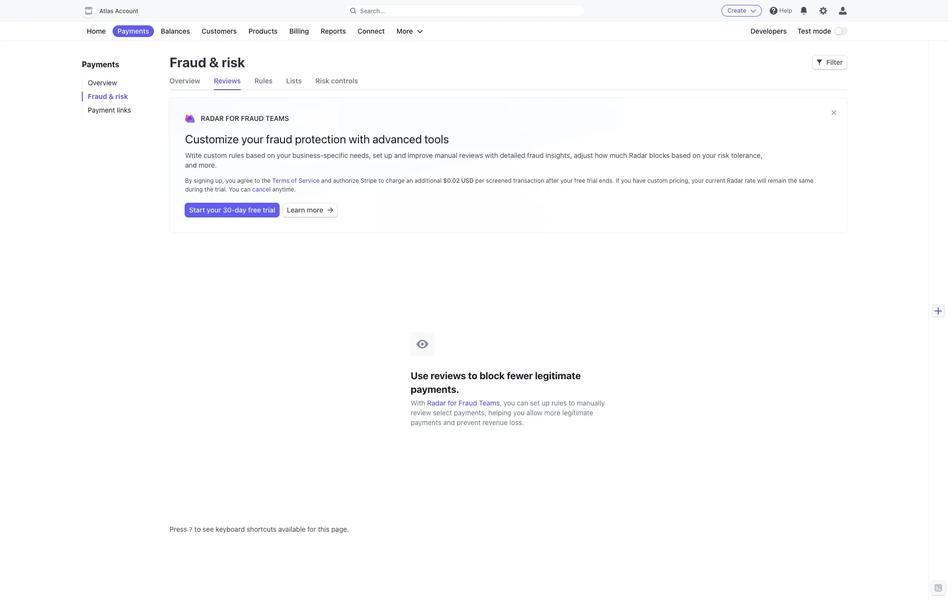 Task type: vqa. For each thing, say whether or not it's contained in the screenshot.
bottommost rules
yes



Task type: describe. For each thing, give the bounding box(es) containing it.
shortcuts
[[247, 525, 277, 534]]

atlas
[[99, 7, 114, 15]]

reviews link
[[214, 72, 241, 90]]

connect link
[[353, 25, 390, 37]]

account
[[115, 7, 139, 15]]

1 on from the left
[[267, 151, 275, 159]]

2 horizontal spatial the
[[789, 177, 798, 184]]

developers
[[751, 27, 788, 35]]

, you can set up rules to manually review select payments, helping you allow more legitimate payments and prevent revenue loss.
[[411, 399, 605, 426]]

blocks
[[650, 151, 670, 159]]

and down 'write'
[[185, 161, 197, 169]]

specific
[[324, 151, 348, 159]]

billing
[[290, 27, 309, 35]]

rate
[[745, 177, 756, 184]]

revenue
[[483, 418, 508, 426]]

1 horizontal spatial the
[[262, 177, 271, 184]]

2 vertical spatial for
[[308, 525, 316, 534]]

reports link
[[316, 25, 351, 37]]

block
[[480, 370, 505, 381]]

overview for fraud & risk
[[88, 79, 117, 87]]

radar for fraud teams
[[201, 114, 289, 122]]

per
[[476, 177, 485, 184]]

your left business-
[[277, 151, 291, 159]]

you inside per screened transaction after your free trial ends. if you have custom pricing, your current radar rate will remain the same during the trial. you can
[[622, 177, 632, 184]]

your down radar for fraud teams
[[242, 132, 264, 146]]

cancel link
[[253, 186, 271, 193]]

keyboard
[[216, 525, 245, 534]]

connect
[[358, 27, 385, 35]]

cancel anytime.
[[253, 186, 296, 193]]

much
[[610, 151, 628, 159]]

advanced
[[373, 132, 422, 146]]

and right service
[[322, 177, 332, 184]]

press ? to see keyboard shortcuts available for this page.
[[170, 525, 349, 534]]

terms
[[272, 177, 290, 184]]

1 horizontal spatial teams
[[479, 399, 500, 407]]

balances
[[161, 27, 190, 35]]

billing link
[[285, 25, 314, 37]]

0 horizontal spatial fraud
[[266, 132, 293, 146]]

transaction
[[514, 177, 545, 184]]

lists
[[286, 77, 302, 85]]

anytime.
[[273, 186, 296, 193]]

notifications image
[[801, 7, 809, 15]]

1 horizontal spatial fraud & risk
[[170, 54, 245, 70]]

adjust
[[574, 151, 594, 159]]

review
[[411, 408, 432, 417]]

custom inside per screened transaction after your free trial ends. if you have custom pricing, your current radar rate will remain the same during the trial. you can
[[648, 177, 668, 184]]

by signing up, you agree to the terms of service and authorize stripe to charge an additional $0.02 usd
[[185, 177, 474, 184]]

rules inside the , you can set up rules to manually review select payments, helping you allow more legitimate payments and prevent revenue loss.
[[552, 399, 567, 407]]

2 on from the left
[[693, 151, 701, 159]]

reviews inside use reviews to block fewer legitimate payments.
[[431, 370, 466, 381]]

charge
[[386, 177, 405, 184]]

tools
[[425, 132, 449, 146]]

up inside the , you can set up rules to manually review select payments, helping you allow more legitimate payments and prevent revenue loss.
[[542, 399, 550, 407]]

0 vertical spatial payments
[[118, 27, 149, 35]]

can inside per screened transaction after your free trial ends. if you have custom pricing, your current radar rate will remain the same during the trial. you can
[[241, 186, 251, 193]]

risk controls link
[[316, 72, 358, 90]]

help button
[[767, 3, 797, 19]]

search…
[[361, 7, 385, 14]]

loss.
[[510, 418, 525, 426]]

svg image for filter
[[817, 60, 823, 65]]

you
[[229, 186, 239, 193]]

additional
[[415, 177, 442, 184]]

1 based from the left
[[246, 151, 266, 159]]

radar up select
[[427, 399, 446, 407]]

legitimate inside use reviews to block fewer legitimate payments.
[[536, 370, 581, 381]]

ends.
[[600, 177, 615, 184]]

set inside the , you can set up rules to manually review select payments, helping you allow more legitimate payments and prevent revenue loss.
[[531, 399, 540, 407]]

see
[[203, 525, 214, 534]]

how
[[595, 151, 608, 159]]

helping
[[489, 408, 512, 417]]

day
[[235, 206, 247, 214]]

0 vertical spatial for
[[226, 114, 239, 122]]

balances link
[[156, 25, 195, 37]]

you up loss.
[[514, 408, 525, 417]]

after
[[546, 177, 559, 184]]

business-
[[293, 151, 324, 159]]

detailed
[[500, 151, 526, 159]]

risk controls
[[316, 77, 358, 85]]

stripe
[[361, 177, 377, 184]]

tolerance,
[[732, 151, 763, 159]]

?
[[189, 526, 193, 534]]

fraud & risk link
[[82, 92, 160, 101]]

during
[[185, 186, 203, 193]]

by
[[185, 177, 192, 184]]

your up current
[[703, 151, 717, 159]]

more inside the , you can set up rules to manually review select payments, helping you allow more legitimate payments and prevent revenue loss.
[[545, 408, 561, 417]]

reviews inside write custom rules based on your business-specific needs, set up and improve manual reviews with detailed fraud insights, adjust how much radar blocks based on your risk tolerance, and more.
[[460, 151, 484, 159]]

improve
[[408, 151, 433, 159]]

atlas account
[[99, 7, 139, 15]]

products
[[249, 27, 278, 35]]

customers link
[[197, 25, 242, 37]]

up inside write custom rules based on your business-specific needs, set up and improve manual reviews with detailed fraud insights, adjust how much radar blocks based on your risk tolerance, and more.
[[385, 151, 393, 159]]

payments link
[[113, 25, 154, 37]]

your left current
[[692, 177, 704, 184]]

fraud down balances link
[[170, 54, 206, 70]]

customize your fraud protection with advanced tools
[[185, 132, 449, 146]]

test mode
[[798, 27, 832, 35]]

custom inside write custom rules based on your business-specific needs, set up and improve manual reviews with detailed fraud insights, adjust how much radar blocks based on your risk tolerance, and more.
[[204, 151, 227, 159]]

overview for reviews
[[170, 77, 200, 85]]

to inside the , you can set up rules to manually review select payments, helping you allow more legitimate payments and prevent revenue loss.
[[569, 399, 576, 407]]

2 based from the left
[[672, 151, 691, 159]]



Task type: locate. For each thing, give the bounding box(es) containing it.
1 vertical spatial trial
[[263, 206, 275, 214]]

1 horizontal spatial risk
[[222, 54, 245, 70]]

manually
[[577, 399, 605, 407]]

use reviews to block fewer legitimate payments.
[[411, 370, 581, 395]]

risk up links
[[116, 92, 128, 100]]

trial inside button
[[263, 206, 275, 214]]

signing
[[194, 177, 214, 184]]

legitimate right fewer
[[536, 370, 581, 381]]

fraud & risk up reviews
[[170, 54, 245, 70]]

1 horizontal spatial custom
[[648, 177, 668, 184]]

trial left the ends.
[[587, 177, 598, 184]]

0 horizontal spatial rules
[[229, 151, 244, 159]]

with inside write custom rules based on your business-specific needs, set up and improve manual reviews with detailed fraud insights, adjust how much radar blocks based on your risk tolerance, and more.
[[485, 151, 499, 159]]

for up customize
[[226, 114, 239, 122]]

based right blocks at top
[[672, 151, 691, 159]]

if
[[616, 177, 620, 184]]

0 vertical spatial more
[[307, 206, 324, 214]]

custom right have
[[648, 177, 668, 184]]

1 horizontal spatial svg image
[[817, 60, 823, 65]]

atlas account button
[[82, 4, 148, 18]]

risk inside fraud & risk link
[[116, 92, 128, 100]]

reviews
[[214, 77, 241, 85]]

rules
[[255, 77, 273, 85]]

the up the "cancel" link
[[262, 177, 271, 184]]

same
[[799, 177, 814, 184]]

radar right much
[[630, 151, 648, 159]]

home
[[87, 27, 106, 35]]

payment links link
[[82, 105, 160, 115]]

fraud inside fraud & risk link
[[88, 92, 107, 100]]

overview link left reviews link in the left of the page
[[170, 72, 200, 90]]

0 vertical spatial svg image
[[817, 60, 823, 65]]

to right "?"
[[195, 525, 201, 534]]

1 horizontal spatial overview
[[170, 77, 200, 85]]

free right day
[[248, 206, 261, 214]]

you up you
[[226, 177, 236, 184]]

svg image inside filter popup button
[[817, 60, 823, 65]]

teams down rules link on the top left
[[266, 114, 289, 122]]

1 horizontal spatial more
[[545, 408, 561, 417]]

set up allow at the bottom right of page
[[531, 399, 540, 407]]

0 vertical spatial set
[[373, 151, 383, 159]]

0 vertical spatial trial
[[587, 177, 598, 184]]

0 horizontal spatial the
[[205, 186, 214, 193]]

current
[[706, 177, 726, 184]]

you
[[226, 177, 236, 184], [622, 177, 632, 184], [504, 399, 516, 407], [514, 408, 525, 417]]

legitimate down manually
[[563, 408, 594, 417]]

up,
[[216, 177, 224, 184]]

screened
[[487, 177, 512, 184]]

for
[[226, 114, 239, 122], [448, 399, 457, 407], [308, 525, 316, 534]]

set
[[373, 151, 383, 159], [531, 399, 540, 407]]

you right ,
[[504, 399, 516, 407]]

for up select
[[448, 399, 457, 407]]

trial inside per screened transaction after your free trial ends. if you have custom pricing, your current radar rate will remain the same during the trial. you can
[[587, 177, 598, 184]]

0 horizontal spatial up
[[385, 151, 393, 159]]

0 horizontal spatial on
[[267, 151, 275, 159]]

custom
[[204, 151, 227, 159], [648, 177, 668, 184]]

write custom rules based on your business-specific needs, set up and improve manual reviews with detailed fraud insights, adjust how much radar blocks based on your risk tolerance, and more.
[[185, 151, 763, 169]]

0 horizontal spatial set
[[373, 151, 383, 159]]

payments down account
[[118, 27, 149, 35]]

cancel
[[253, 186, 271, 193]]

0 vertical spatial teams
[[266, 114, 289, 122]]

1 horizontal spatial free
[[575, 177, 586, 184]]

0 vertical spatial &
[[209, 54, 219, 70]]

radar up customize
[[201, 114, 224, 122]]

1 horizontal spatial fraud
[[528, 151, 544, 159]]

to inside use reviews to block fewer legitimate payments.
[[469, 370, 478, 381]]

pricing,
[[670, 177, 691, 184]]

svg image left filter
[[817, 60, 823, 65]]

per screened transaction after your free trial ends. if you have custom pricing, your current radar rate will remain the same during the trial. you can
[[185, 177, 814, 193]]

1 vertical spatial more
[[545, 408, 561, 417]]

use
[[411, 370, 429, 381]]

0 horizontal spatial can
[[241, 186, 251, 193]]

0 vertical spatial legitimate
[[536, 370, 581, 381]]

2 vertical spatial risk
[[719, 151, 730, 159]]

payment links
[[88, 106, 131, 114]]

svg image inside the learn more link
[[328, 207, 333, 213]]

payment
[[88, 106, 115, 114]]

reviews
[[460, 151, 484, 159], [431, 370, 466, 381]]

0 vertical spatial fraud
[[266, 132, 293, 146]]

filter
[[827, 58, 844, 66]]

0 horizontal spatial trial
[[263, 206, 275, 214]]

free down adjust
[[575, 177, 586, 184]]

rules up the agree
[[229, 151, 244, 159]]

start
[[189, 206, 205, 214]]

0 horizontal spatial overview link
[[82, 78, 160, 88]]

0 horizontal spatial &
[[109, 92, 114, 100]]

remain
[[769, 177, 787, 184]]

agree
[[237, 177, 253, 184]]

1 vertical spatial set
[[531, 399, 540, 407]]

an
[[407, 177, 413, 184]]

risk
[[222, 54, 245, 70], [116, 92, 128, 100], [719, 151, 730, 159]]

on up terms
[[267, 151, 275, 159]]

test
[[798, 27, 812, 35]]

set inside write custom rules based on your business-specific needs, set up and improve manual reviews with detailed fraud insights, adjust how much radar blocks based on your risk tolerance, and more.
[[373, 151, 383, 159]]

fraud inside write custom rules based on your business-specific needs, set up and improve manual reviews with detailed fraud insights, adjust how much radar blocks based on your risk tolerance, and more.
[[528, 151, 544, 159]]

30-
[[223, 206, 235, 214]]

with
[[349, 132, 370, 146], [485, 151, 499, 159]]

& up payment links
[[109, 92, 114, 100]]

0 vertical spatial can
[[241, 186, 251, 193]]

more
[[397, 27, 413, 35]]

your inside start your 30-day free trial button
[[207, 206, 221, 214]]

1 vertical spatial with
[[485, 151, 499, 159]]

payments.
[[411, 384, 460, 395]]

up down advanced on the top left
[[385, 151, 393, 159]]

available
[[279, 525, 306, 534]]

0 horizontal spatial overview
[[88, 79, 117, 87]]

you right if
[[622, 177, 632, 184]]

tab list containing overview
[[170, 72, 848, 90]]

will
[[758, 177, 767, 184]]

to
[[255, 177, 260, 184], [379, 177, 384, 184], [469, 370, 478, 381], [569, 399, 576, 407], [195, 525, 201, 534]]

Search… text field
[[345, 5, 585, 17]]

overview left reviews
[[170, 77, 200, 85]]

your right after
[[561, 177, 573, 184]]

1 vertical spatial fraud
[[528, 151, 544, 159]]

start your 30-day free trial button
[[185, 203, 279, 217]]

2 horizontal spatial risk
[[719, 151, 730, 159]]

select
[[433, 408, 452, 417]]

trial down cancel anytime.
[[263, 206, 275, 214]]

trial
[[587, 177, 598, 184], [263, 206, 275, 214]]

overview up fraud & risk link
[[88, 79, 117, 87]]

on right blocks at top
[[693, 151, 701, 159]]

1 horizontal spatial for
[[308, 525, 316, 534]]

with up needs,
[[349, 132, 370, 146]]

learn more link
[[283, 203, 337, 217]]

0 horizontal spatial for
[[226, 114, 239, 122]]

controls
[[331, 77, 358, 85]]

radar inside write custom rules based on your business-specific needs, set up and improve manual reviews with detailed fraud insights, adjust how much radar blocks based on your risk tolerance, and more.
[[630, 151, 648, 159]]

radar for fraud teams link
[[427, 398, 500, 408]]

trial.
[[215, 186, 227, 193]]

more right learn
[[307, 206, 324, 214]]

1 horizontal spatial up
[[542, 399, 550, 407]]

radar inside per screened transaction after your free trial ends. if you have custom pricing, your current radar rate will remain the same during the trial. you can
[[728, 177, 744, 184]]

1 vertical spatial up
[[542, 399, 550, 407]]

0 horizontal spatial more
[[307, 206, 324, 214]]

based
[[246, 151, 266, 159], [672, 151, 691, 159]]

1 vertical spatial reviews
[[431, 370, 466, 381]]

this
[[318, 525, 330, 534]]

can inside the , you can set up rules to manually review select payments, helping you allow more legitimate payments and prevent revenue loss.
[[517, 399, 529, 407]]

more button
[[392, 25, 428, 37]]

home link
[[82, 25, 111, 37]]

and inside the , you can set up rules to manually review select payments, helping you allow more legitimate payments and prevent revenue loss.
[[444, 418, 455, 426]]

fraud
[[266, 132, 293, 146], [528, 151, 544, 159]]

1 vertical spatial custom
[[648, 177, 668, 184]]

1 vertical spatial rules
[[552, 399, 567, 407]]

rules
[[229, 151, 244, 159], [552, 399, 567, 407]]

payments
[[411, 418, 442, 426]]

service
[[299, 177, 320, 184]]

2 horizontal spatial for
[[448, 399, 457, 407]]

1 horizontal spatial trial
[[587, 177, 598, 184]]

1 horizontal spatial on
[[693, 151, 701, 159]]

1 horizontal spatial &
[[209, 54, 219, 70]]

rules inside write custom rules based on your business-specific needs, set up and improve manual reviews with detailed fraud insights, adjust how much radar blocks based on your risk tolerance, and more.
[[229, 151, 244, 159]]

1 vertical spatial teams
[[479, 399, 500, 407]]

can down the agree
[[241, 186, 251, 193]]

fraud right detailed
[[528, 151, 544, 159]]

0 horizontal spatial teams
[[266, 114, 289, 122]]

0 vertical spatial with
[[349, 132, 370, 146]]

1 vertical spatial fraud & risk
[[88, 92, 128, 100]]

1 vertical spatial svg image
[[328, 207, 333, 213]]

needs,
[[350, 151, 371, 159]]

your left 30-
[[207, 206, 221, 214]]

Search… search field
[[345, 5, 585, 17]]

1 horizontal spatial set
[[531, 399, 540, 407]]

fraud up payment
[[88, 92, 107, 100]]

1 vertical spatial risk
[[116, 92, 128, 100]]

1 horizontal spatial with
[[485, 151, 499, 159]]

lists link
[[286, 72, 302, 90]]

1 vertical spatial free
[[248, 206, 261, 214]]

,
[[500, 399, 502, 407]]

to left manually
[[569, 399, 576, 407]]

fraud up payments,
[[459, 399, 478, 407]]

0 horizontal spatial svg image
[[328, 207, 333, 213]]

risk left tolerance,
[[719, 151, 730, 159]]

with radar for fraud teams
[[411, 399, 500, 407]]

free inside per screened transaction after your free trial ends. if you have custom pricing, your current radar rate will remain the same during the trial. you can
[[575, 177, 586, 184]]

1 horizontal spatial can
[[517, 399, 529, 407]]

and down select
[[444, 418, 455, 426]]

the down signing at the top left of page
[[205, 186, 214, 193]]

risk
[[316, 77, 330, 85]]

0 vertical spatial reviews
[[460, 151, 484, 159]]

based up the agree
[[246, 151, 266, 159]]

fraud down radar for fraud teams
[[266, 132, 293, 146]]

teams up helping
[[479, 399, 500, 407]]

authorize
[[333, 177, 359, 184]]

1 horizontal spatial rules
[[552, 399, 567, 407]]

payments down home link
[[82, 60, 119, 69]]

create button
[[722, 5, 763, 17]]

reviews right manual
[[460, 151, 484, 159]]

allow
[[527, 408, 543, 417]]

to up the "cancel" link
[[255, 177, 260, 184]]

0 vertical spatial rules
[[229, 151, 244, 159]]

can up allow at the bottom right of page
[[517, 399, 529, 407]]

risk up reviews
[[222, 54, 245, 70]]

risk inside write custom rules based on your business-specific needs, set up and improve manual reviews with detailed fraud insights, adjust how much radar blocks based on your risk tolerance, and more.
[[719, 151, 730, 159]]

0 vertical spatial fraud & risk
[[170, 54, 245, 70]]

and down advanced on the top left
[[395, 151, 406, 159]]

to right "stripe"
[[379, 177, 384, 184]]

0 vertical spatial risk
[[222, 54, 245, 70]]

0 horizontal spatial free
[[248, 206, 261, 214]]

radar left rate on the right of page
[[728, 177, 744, 184]]

the left same
[[789, 177, 798, 184]]

0 horizontal spatial based
[[246, 151, 266, 159]]

free inside start your 30-day free trial button
[[248, 206, 261, 214]]

1 vertical spatial payments
[[82, 60, 119, 69]]

0 horizontal spatial with
[[349, 132, 370, 146]]

1 vertical spatial legitimate
[[563, 408, 594, 417]]

overview link
[[170, 72, 200, 90], [82, 78, 160, 88]]

custom up more. at the top
[[204, 151, 227, 159]]

svg image right learn more on the top of page
[[328, 207, 333, 213]]

start your 30-day free trial
[[189, 206, 275, 214]]

more right allow at the bottom right of page
[[545, 408, 561, 417]]

0 horizontal spatial risk
[[116, 92, 128, 100]]

0 vertical spatial custom
[[204, 151, 227, 159]]

the
[[262, 177, 271, 184], [789, 177, 798, 184], [205, 186, 214, 193]]

svg image
[[817, 60, 823, 65], [328, 207, 333, 213]]

more
[[307, 206, 324, 214], [545, 408, 561, 417]]

legitimate inside the , you can set up rules to manually review select payments, helping you allow more legitimate payments and prevent revenue loss.
[[563, 408, 594, 417]]

0 vertical spatial free
[[575, 177, 586, 184]]

overview link for fraud & risk
[[82, 78, 160, 88]]

to left block
[[469, 370, 478, 381]]

tab list
[[170, 72, 848, 90]]

set right needs,
[[373, 151, 383, 159]]

0 vertical spatial up
[[385, 151, 393, 159]]

help
[[780, 7, 793, 14]]

links
[[117, 106, 131, 114]]

overview link up fraud & risk link
[[82, 78, 160, 88]]

1 vertical spatial &
[[109, 92, 114, 100]]

products link
[[244, 25, 283, 37]]

1 horizontal spatial based
[[672, 151, 691, 159]]

svg image for learn more
[[328, 207, 333, 213]]

1 vertical spatial for
[[448, 399, 457, 407]]

with left detailed
[[485, 151, 499, 159]]

0 horizontal spatial custom
[[204, 151, 227, 159]]

learn
[[287, 206, 305, 214]]

fraud down rules link on the top left
[[241, 114, 264, 122]]

reviews up payments.
[[431, 370, 466, 381]]

payments
[[118, 27, 149, 35], [82, 60, 119, 69]]

0 horizontal spatial fraud & risk
[[88, 92, 128, 100]]

with
[[411, 399, 426, 407]]

& up reviews
[[209, 54, 219, 70]]

1 horizontal spatial overview link
[[170, 72, 200, 90]]

filter button
[[814, 56, 848, 69]]

up up allow at the bottom right of page
[[542, 399, 550, 407]]

press
[[170, 525, 187, 534]]

overview link for reviews
[[170, 72, 200, 90]]

for left this
[[308, 525, 316, 534]]

developers link
[[746, 25, 792, 37]]

fraud & risk up payment links
[[88, 92, 128, 100]]

and
[[395, 151, 406, 159], [185, 161, 197, 169], [322, 177, 332, 184], [444, 418, 455, 426]]

rules left manually
[[552, 399, 567, 407]]

1 vertical spatial can
[[517, 399, 529, 407]]



